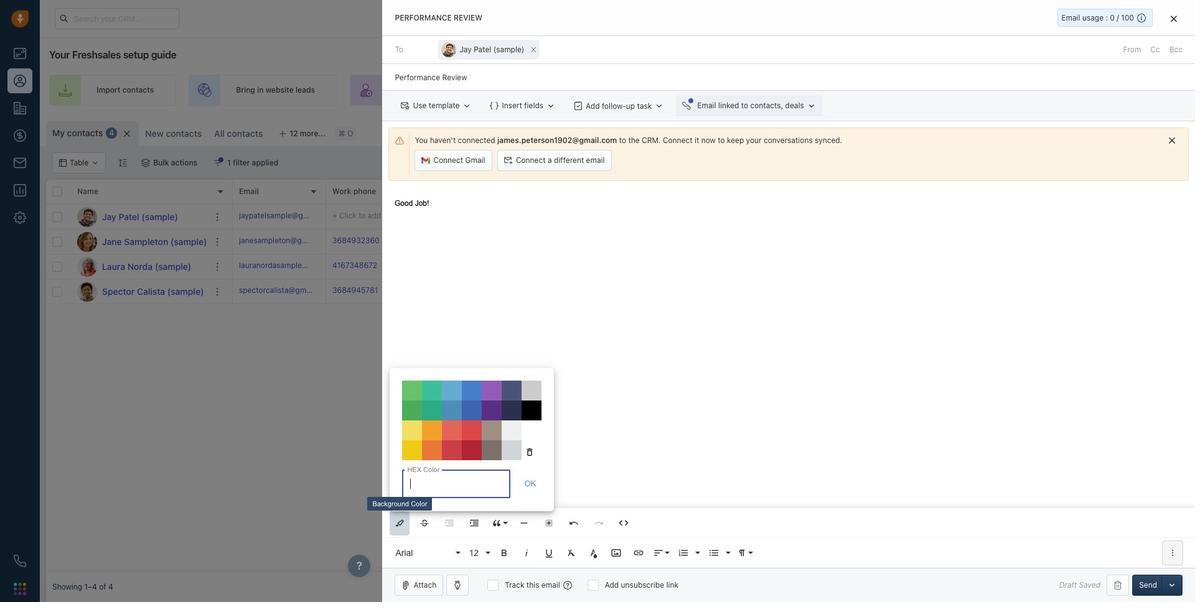 Task type: locate. For each thing, give the bounding box(es) containing it.
contacts up actions
[[166, 128, 202, 139]]

text color image
[[589, 548, 600, 559]]

arial button
[[391, 541, 462, 566]]

connect left it
[[663, 136, 693, 145]]

import inside button
[[1031, 127, 1055, 136]]

work
[[332, 187, 351, 196]]

0 horizontal spatial container_wx8msf4aqz5i3rn1 image
[[214, 159, 222, 167]]

1 vertical spatial 4
[[108, 583, 113, 592]]

1 horizontal spatial import contacts
[[1031, 127, 1089, 136]]

your
[[419, 86, 435, 95], [591, 86, 607, 95], [898, 86, 914, 95], [746, 136, 762, 145]]

0 vertical spatial container_wx8msf4aqz5i3rn1 image
[[930, 128, 939, 136]]

to inside press space to select this row. row
[[359, 211, 366, 220]]

create sales sequence
[[709, 86, 791, 95]]

l image
[[77, 257, 97, 277]]

customize table button
[[922, 121, 1008, 143]]

send
[[1139, 581, 1157, 590]]

grid
[[46, 179, 1189, 573]]

0 horizontal spatial import contacts
[[97, 86, 154, 95]]

container_wx8msf4aqz5i3rn1 image left filter
[[214, 159, 222, 167]]

2 vertical spatial email
[[239, 187, 259, 196]]

spectorcalista@gmail.com link
[[239, 285, 332, 298]]

to up add follow-up task
[[582, 86, 589, 95]]

freshsales
[[72, 49, 121, 60]]

team up add follow-up task
[[609, 86, 627, 95]]

to
[[582, 86, 589, 95], [741, 101, 748, 110], [619, 136, 626, 145], [718, 136, 725, 145], [359, 211, 366, 220]]

1
[[1113, 11, 1117, 18], [227, 158, 231, 167]]

add for add follow-up task
[[586, 101, 600, 111]]

email down 1 filter applied button
[[239, 187, 259, 196]]

press space to select this row. row containing jaypatelsample@gmail.com
[[233, 205, 1189, 230]]

ordered list image
[[678, 548, 689, 559]]

row group
[[46, 205, 233, 304], [233, 205, 1189, 304]]

actions
[[171, 158, 197, 167]]

import down 'add deal' link
[[1031, 127, 1055, 136]]

1 vertical spatial up
[[626, 101, 635, 111]]

j image for jay patel (sample)
[[77, 207, 97, 227]]

:
[[1106, 13, 1108, 22]]

owner
[[728, 187, 750, 196]]

sequence
[[756, 86, 791, 95]]

0 horizontal spatial patel
[[119, 211, 139, 222]]

add down route leads to your team
[[586, 101, 600, 111]]

up inside × dialog
[[626, 101, 635, 111]]

2 sales from the left
[[916, 86, 935, 95]]

0 horizontal spatial team
[[437, 86, 455, 95]]

1 sales from the left
[[735, 86, 754, 95]]

1 j image from the top
[[77, 207, 97, 227]]

add follow-up task button
[[568, 95, 670, 117], [568, 95, 670, 117]]

contacts down setup
[[122, 86, 154, 95]]

contacts inside import contacts link
[[122, 86, 154, 95]]

this
[[527, 581, 539, 590]]

performance
[[395, 13, 452, 22]]

leads
[[296, 86, 315, 95], [560, 86, 580, 95]]

0 vertical spatial 1
[[1113, 11, 1117, 18]]

(sample) left × link
[[494, 45, 524, 54]]

email inside button
[[698, 101, 716, 110]]

new
[[145, 128, 164, 139]]

jane
[[102, 236, 122, 247]]

1 vertical spatial import
[[1031, 127, 1055, 136]]

keep
[[727, 136, 744, 145]]

jaypatelsample@gmail.com link
[[239, 210, 335, 224]]

1 horizontal spatial email
[[698, 101, 716, 110]]

+
[[332, 211, 337, 220]]

4 right my contacts link
[[109, 129, 114, 138]]

2 leads from the left
[[560, 86, 580, 95]]

0 vertical spatial import
[[97, 86, 120, 95]]

usage
[[1083, 13, 1104, 22]]

press space to select this row. row
[[46, 205, 233, 230], [233, 205, 1189, 230], [46, 230, 233, 255], [233, 230, 1189, 255], [46, 255, 233, 280], [233, 255, 1189, 280], [46, 280, 233, 304], [233, 280, 1189, 304]]

create sales sequence link
[[662, 75, 813, 106]]

bring in website leads
[[236, 86, 315, 95]]

import contacts inside button
[[1031, 127, 1089, 136]]

1 inside button
[[227, 158, 231, 167]]

close image
[[1171, 15, 1177, 22]]

freshworks switcher image
[[14, 583, 26, 596]]

(sample) inside jay patel (sample) ×
[[494, 45, 524, 54]]

sampleton
[[124, 236, 168, 247]]

spectorcalista@gmail.com 3684945781
[[239, 286, 378, 295]]

1 team from the left
[[437, 86, 455, 95]]

0 horizontal spatial up
[[626, 101, 635, 111]]

contacts down "deal"
[[1057, 127, 1089, 136]]

import for import contacts link
[[97, 86, 120, 95]]

container_wx8msf4aqz5i3rn1 image
[[930, 128, 939, 136], [214, 159, 222, 167]]

spector
[[102, 286, 135, 297]]

route leads to your team
[[537, 86, 627, 95]]

leads right route
[[560, 86, 580, 95]]

12 inside button
[[290, 129, 298, 138]]

⌘ o
[[339, 129, 353, 138]]

0 horizontal spatial connect
[[434, 156, 463, 165]]

12 for 12 more...
[[290, 129, 298, 138]]

tags
[[613, 187, 630, 196]]

(sample) for jane sampleton (sample)
[[170, 236, 207, 247]]

import for import contacts button
[[1031, 127, 1055, 136]]

your up follow-
[[591, 86, 607, 95]]

import contacts down add deal
[[1031, 127, 1089, 136]]

in
[[257, 86, 264, 95]]

container_wx8msf4aqz5i3rn1 image inside "customize table" button
[[930, 128, 939, 136]]

bulk
[[153, 158, 169, 167]]

1 left the /
[[1113, 11, 1117, 18]]

email for usage
[[1062, 13, 1081, 22]]

1 horizontal spatial container_wx8msf4aqz5i3rn1 image
[[930, 128, 939, 136]]

connect down haven't
[[434, 156, 463, 165]]

patel inside press space to select this row. row
[[119, 211, 139, 222]]

email
[[586, 156, 605, 165], [542, 581, 560, 590]]

application
[[383, 187, 1195, 568]]

jay up jane
[[102, 211, 116, 222]]

code view image
[[618, 518, 630, 529]]

0 vertical spatial email
[[1062, 13, 1081, 22]]

jay
[[460, 45, 472, 54], [102, 211, 116, 222]]

patel down review
[[474, 45, 491, 54]]

undo (⌘z) image
[[569, 518, 580, 529]]

import contacts for import contacts link
[[97, 86, 154, 95]]

0 vertical spatial jay
[[460, 45, 472, 54]]

haven't
[[430, 136, 456, 145]]

track this email
[[505, 581, 560, 590]]

jay inside press space to select this row. row
[[102, 211, 116, 222]]

0 vertical spatial import contacts
[[97, 86, 154, 95]]

website
[[266, 86, 294, 95]]

12 more... button
[[272, 125, 332, 143]]

1 for 1
[[1113, 11, 1117, 18]]

jay patel (sample) link
[[102, 211, 178, 223]]

sales up 'email linked to contacts, deals' button
[[735, 86, 754, 95]]

(sample) for jay patel (sample)
[[142, 211, 178, 222]]

team up template
[[437, 86, 455, 95]]

italic (⌘i) image
[[521, 548, 533, 559]]

12 left "bold (⌘b)" image at the left of the page
[[469, 548, 479, 558]]

0 horizontal spatial leads
[[296, 86, 315, 95]]

0 vertical spatial 12
[[290, 129, 298, 138]]

to left the
[[619, 136, 626, 145]]

1 horizontal spatial up
[[887, 86, 896, 95]]

(sample) down jane sampleton (sample) link on the left top
[[155, 261, 191, 272]]

1 vertical spatial import contacts
[[1031, 127, 1089, 136]]

1 vertical spatial container_wx8msf4aqz5i3rn1 image
[[214, 159, 222, 167]]

email right different
[[586, 156, 605, 165]]

account
[[893, 187, 923, 196]]

bulk actions button
[[133, 153, 206, 174]]

1 horizontal spatial import
[[1031, 127, 1055, 136]]

press space to select this row. row containing spector calista (sample)
[[46, 280, 233, 304]]

(sample) up "jane sampleton (sample)"
[[142, 211, 178, 222]]

draft
[[1059, 581, 1077, 590]]

12 more...
[[290, 129, 325, 138]]

unordered list image
[[709, 548, 720, 559]]

name row
[[46, 180, 233, 205]]

laura norda (sample)
[[102, 261, 191, 272]]

connect left a
[[516, 156, 546, 165]]

up left task
[[626, 101, 635, 111]]

clear formatting image
[[566, 548, 577, 559]]

patel down name row
[[119, 211, 139, 222]]

1 horizontal spatial email
[[586, 156, 605, 165]]

(sample) right 'calista'
[[167, 286, 204, 297]]

add contact
[[1139, 127, 1183, 136]]

× dialog
[[383, 0, 1195, 603]]

bring in website leads link
[[189, 75, 337, 106]]

applied
[[252, 158, 278, 167]]

1 horizontal spatial jay
[[460, 45, 472, 54]]

0 horizontal spatial jay
[[102, 211, 116, 222]]

0 vertical spatial j image
[[77, 207, 97, 227]]

phone image
[[14, 555, 26, 568]]

1 left filter
[[227, 158, 231, 167]]

1 vertical spatial patel
[[119, 211, 139, 222]]

1 vertical spatial j image
[[77, 232, 97, 252]]

container_wx8msf4aqz5i3rn1 image left customize at the top right of page
[[930, 128, 939, 136]]

1 horizontal spatial 1
[[1113, 11, 1117, 18]]

color right background
[[411, 501, 427, 508]]

container_wx8msf4aqz5i3rn1 image
[[141, 159, 150, 167]]

add left "deal"
[[1048, 86, 1062, 95]]

add left contact
[[1139, 127, 1153, 136]]

1 link
[[1100, 8, 1121, 29]]

spector calista (sample)
[[102, 286, 204, 297]]

your inside × dialog
[[746, 136, 762, 145]]

1 vertical spatial email
[[698, 101, 716, 110]]

0 horizontal spatial email
[[239, 187, 259, 196]]

template
[[429, 101, 460, 110]]

send email image
[[1079, 15, 1088, 23]]

from
[[1124, 45, 1141, 54]]

to left 'add' at the top of the page
[[359, 211, 366, 220]]

next activity
[[426, 187, 472, 196]]

2 horizontal spatial email
[[1062, 13, 1081, 22]]

container_wx8msf4aqz5i3rn1 image inside 1 filter applied button
[[214, 159, 222, 167]]

j image
[[77, 207, 97, 227], [77, 232, 97, 252]]

press space to select this row. row containing janesampleton@gmail.com
[[233, 230, 1189, 255]]

jay inside jay patel (sample) ×
[[460, 45, 472, 54]]

0 vertical spatial email
[[586, 156, 605, 165]]

deals
[[785, 101, 804, 110]]

insert image (⌘p) image
[[611, 548, 622, 559]]

jay down review
[[460, 45, 472, 54]]

1 vertical spatial jay
[[102, 211, 116, 222]]

to right now
[[718, 136, 725, 145]]

setup
[[123, 49, 149, 60]]

import down your freshsales setup guide
[[97, 86, 120, 95]]

paragraph format image
[[737, 548, 748, 559]]

sales left pipeline
[[916, 86, 935, 95]]

contact
[[1155, 127, 1183, 136]]

3684945781
[[332, 286, 378, 295]]

your inside 'link'
[[898, 86, 914, 95]]

import contacts
[[97, 86, 154, 95], [1031, 127, 1089, 136]]

saved
[[1079, 581, 1101, 590]]

Search your CRM... text field
[[55, 8, 179, 29]]

0 horizontal spatial 12
[[290, 129, 298, 138]]

12 inside dropdown button
[[469, 548, 479, 558]]

1 horizontal spatial team
[[609, 86, 627, 95]]

insert
[[502, 101, 522, 110]]

1 horizontal spatial sales
[[916, 86, 935, 95]]

container_wx8msf4aqz5i3rn1 image for "customize table" button
[[930, 128, 939, 136]]

to right linked
[[741, 101, 748, 110]]

1 vertical spatial email
[[542, 581, 560, 590]]

jaypatelsample@gmail.com
[[239, 211, 335, 220]]

add inside button
[[1139, 127, 1153, 136]]

cell
[[513, 205, 606, 229], [606, 205, 700, 229], [700, 205, 793, 229], [793, 205, 887, 229], [887, 205, 980, 229], [980, 205, 1189, 229], [420, 230, 513, 254], [513, 230, 606, 254], [606, 230, 700, 254], [700, 230, 793, 254], [793, 230, 887, 254], [887, 230, 980, 254], [980, 230, 1189, 254], [420, 255, 513, 279], [513, 255, 606, 279], [606, 255, 700, 279], [700, 255, 793, 279], [793, 255, 887, 279], [887, 255, 980, 279], [980, 255, 1189, 279], [420, 280, 513, 304], [513, 280, 606, 304], [606, 280, 700, 304], [700, 280, 793, 304], [793, 280, 887, 304], [887, 280, 980, 304], [980, 280, 1189, 304]]

up inside 'link'
[[887, 86, 896, 95]]

1 inside "link"
[[1113, 11, 1117, 18]]

sales inside 'link'
[[916, 86, 935, 95]]

contacts right my
[[67, 128, 103, 138]]

1 row group from the left
[[46, 205, 233, 304]]

add unsubscribe link
[[605, 581, 679, 590]]

0
[[1110, 13, 1115, 22]]

email down create
[[698, 101, 716, 110]]

email right this
[[542, 581, 560, 590]]

your right set on the right of page
[[898, 86, 914, 95]]

leads right website
[[296, 86, 315, 95]]

leads inside "link"
[[560, 86, 580, 95]]

4 right of
[[108, 583, 113, 592]]

0 vertical spatial patel
[[474, 45, 491, 54]]

0 vertical spatial up
[[887, 86, 896, 95]]

color right hex
[[423, 466, 440, 474]]

1 horizontal spatial connect
[[516, 156, 546, 165]]

0 vertical spatial 4
[[109, 129, 114, 138]]

spector calista (sample) link
[[102, 285, 204, 298]]

color inside × dialog
[[423, 466, 440, 474]]

to inside route leads to your team "link"
[[582, 86, 589, 95]]

j image down name
[[77, 207, 97, 227]]

2 team from the left
[[609, 86, 627, 95]]

calista
[[137, 286, 165, 297]]

(sample) right sampleton
[[170, 236, 207, 247]]

12 left more...
[[290, 129, 298, 138]]

email left usage
[[1062, 13, 1081, 22]]

0 horizontal spatial import
[[97, 86, 120, 95]]

1 horizontal spatial leads
[[560, 86, 580, 95]]

fields
[[524, 101, 544, 110]]

your right keep
[[746, 136, 762, 145]]

my contacts link
[[52, 127, 103, 139]]

2 horizontal spatial connect
[[663, 136, 693, 145]]

1 vertical spatial color
[[411, 501, 427, 508]]

your
[[49, 49, 70, 60]]

press space to select this row. row containing lauranordasample@gmail.com
[[233, 255, 1189, 280]]

table
[[982, 127, 1000, 136]]

1 horizontal spatial 12
[[469, 548, 479, 558]]

to inside 'email linked to contacts, deals' button
[[741, 101, 748, 110]]

12 for 12
[[469, 548, 479, 558]]

filter
[[233, 158, 250, 167]]

0 horizontal spatial sales
[[735, 86, 754, 95]]

up right set on the right of page
[[887, 86, 896, 95]]

up
[[887, 86, 896, 95], [626, 101, 635, 111]]

unsubscribe
[[621, 581, 664, 590]]

attach
[[414, 581, 437, 590]]

4
[[109, 129, 114, 138], [108, 583, 113, 592]]

norda
[[127, 261, 153, 272]]

decrease indent (⌘[) image
[[444, 518, 455, 529]]

select all image
[[544, 518, 555, 529]]

2 j image from the top
[[77, 232, 97, 252]]

sales
[[735, 86, 754, 95], [916, 86, 935, 95]]

patel inside jay patel (sample) ×
[[474, 45, 491, 54]]

your freshsales setup guide
[[49, 49, 177, 60]]

import contacts down setup
[[97, 86, 154, 95]]

add left unsubscribe
[[605, 581, 619, 590]]

1 vertical spatial 12
[[469, 548, 479, 558]]

0 horizontal spatial 1
[[227, 158, 231, 167]]

0 vertical spatial color
[[423, 466, 440, 474]]

j image left jane
[[77, 232, 97, 252]]

jay for jay patel (sample)
[[102, 211, 116, 222]]

1 vertical spatial 1
[[227, 158, 231, 167]]

showing 1–4 of 4
[[52, 583, 113, 592]]

1 horizontal spatial patel
[[474, 45, 491, 54]]

2 row group from the left
[[233, 205, 1189, 304]]



Task type: vqa. For each thing, say whether or not it's contained in the screenshot.
Saved at bottom right
yes



Task type: describe. For each thing, give the bounding box(es) containing it.
customize table
[[942, 127, 1000, 136]]

connect gmail button
[[415, 150, 492, 171]]

send button
[[1133, 575, 1164, 596]]

patel for jay patel (sample)
[[119, 211, 139, 222]]

× link
[[528, 39, 540, 59]]

click
[[339, 211, 357, 220]]

insert link (⌘k) image
[[633, 548, 645, 559]]

1 leads from the left
[[296, 86, 315, 95]]

underline (⌘u) image
[[544, 548, 555, 559]]

press space to select this row. row containing jay patel (sample)
[[46, 205, 233, 230]]

all
[[214, 128, 225, 139]]

your up the 'use'
[[419, 86, 435, 95]]

import contacts link
[[49, 75, 176, 106]]

janesampleton@gmail.com
[[239, 236, 333, 245]]

work phone
[[332, 187, 376, 196]]

phone element
[[7, 549, 32, 574]]

deal
[[1064, 86, 1079, 95]]

to
[[395, 45, 403, 54]]

guide
[[151, 49, 177, 60]]

application containing arial
[[383, 187, 1195, 568]]

connect for connect a different email
[[516, 156, 546, 165]]

4167348672
[[332, 261, 377, 270]]

jay patel (sample) ×
[[460, 42, 537, 56]]

1–4
[[84, 583, 97, 592]]

lauranordasample@gmail.com link
[[239, 260, 345, 273]]

synced.
[[815, 136, 842, 145]]

linked
[[718, 101, 739, 110]]

more...
[[300, 129, 325, 138]]

press space to select this row. row containing spectorcalista@gmail.com
[[233, 280, 1189, 304]]

grid containing jay patel (sample)
[[46, 179, 1189, 573]]

link
[[666, 581, 679, 590]]

jane sampleton (sample)
[[102, 236, 207, 247]]

jay for jay patel (sample) ×
[[460, 45, 472, 54]]

HEX Color text field
[[402, 470, 511, 499]]

create
[[709, 86, 733, 95]]

your inside "link"
[[591, 86, 607, 95]]

3684945781 link
[[332, 285, 378, 298]]

jaypatelsample@gmail.com + click to add
[[239, 211, 381, 220]]

(sample) for laura norda (sample)
[[155, 261, 191, 272]]

(sample) for jay patel (sample) ×
[[494, 45, 524, 54]]

(sample) for spector calista (sample)
[[167, 286, 204, 297]]

patel for jay patel (sample) ×
[[474, 45, 491, 54]]

add deal link
[[1000, 75, 1102, 106]]

a
[[548, 156, 552, 165]]

route
[[537, 86, 558, 95]]

cc
[[1151, 45, 1160, 54]]

conversations
[[764, 136, 813, 145]]

clear formatting image
[[524, 447, 536, 458]]

track
[[505, 581, 524, 590]]

row group containing jaypatelsample@gmail.com
[[233, 205, 1189, 304]]

use template
[[413, 101, 460, 110]]

name
[[77, 187, 98, 196]]

ok
[[524, 479, 536, 488]]

sales owner
[[706, 187, 750, 196]]

press space to select this row. row containing jane sampleton (sample)
[[46, 230, 233, 255]]

email usage : 0 / 100
[[1062, 13, 1134, 22]]

background color
[[373, 501, 427, 508]]

1 for 1 filter applied
[[227, 158, 231, 167]]

team inside invite your team link
[[437, 86, 455, 95]]

container_wx8msf4aqz5i3rn1 image for 1 filter applied button
[[214, 159, 222, 167]]

invite your team
[[397, 86, 455, 95]]

⌘
[[339, 129, 345, 138]]

activity
[[445, 187, 472, 196]]

align image
[[653, 548, 665, 559]]

connect a different email button
[[497, 150, 612, 171]]

use template button
[[395, 95, 478, 117]]

team inside route leads to your team "link"
[[609, 86, 627, 95]]

s image
[[77, 282, 97, 302]]

contacts right all on the left top
[[227, 128, 263, 139]]

bold (⌘b) image
[[499, 548, 510, 559]]

add contact button
[[1122, 121, 1189, 143]]

customize
[[942, 127, 980, 136]]

add for add deal
[[1048, 86, 1062, 95]]

new contacts
[[145, 128, 202, 139]]

background
[[373, 501, 409, 508]]

the
[[628, 136, 640, 145]]

color for hex color
[[423, 466, 440, 474]]

j image for jane sampleton (sample)
[[77, 232, 97, 252]]

3684932360
[[332, 236, 380, 245]]

connected
[[458, 136, 495, 145]]

email linked to contacts, deals
[[698, 101, 804, 110]]

you haven't connected james.peterson1902@gmail.com to the crm. connect it now to keep your conversations synced.
[[415, 136, 842, 145]]

laura norda (sample) link
[[102, 261, 191, 273]]

attach button
[[395, 575, 443, 596]]

performance review
[[395, 13, 483, 22]]

color for background color
[[411, 501, 427, 508]]

add for add contact
[[1139, 127, 1153, 136]]

row group containing jay patel (sample)
[[46, 205, 233, 304]]

set up your sales pipeline
[[873, 86, 966, 95]]

contacts inside import contacts button
[[1057, 127, 1089, 136]]

email inside grid
[[239, 187, 259, 196]]

connect for connect gmail
[[434, 156, 463, 165]]

draft saved
[[1059, 581, 1101, 590]]

set up your sales pipeline link
[[826, 75, 988, 106]]

0 horizontal spatial email
[[542, 581, 560, 590]]

next
[[426, 187, 443, 196]]

hex
[[407, 466, 422, 474]]

laura
[[102, 261, 125, 272]]

/
[[1117, 13, 1119, 22]]

email inside connect a different email button
[[586, 156, 605, 165]]

bulk actions
[[153, 158, 197, 167]]

redo (⌘⇧z) image
[[594, 518, 605, 529]]

add for add unsubscribe link
[[605, 581, 619, 590]]

hex color
[[407, 466, 440, 474]]

ok button
[[518, 471, 542, 496]]

of
[[99, 583, 106, 592]]

press space to select this row. row containing laura norda (sample)
[[46, 255, 233, 280]]

o
[[348, 129, 353, 138]]

4 inside the my contacts 4
[[109, 129, 114, 138]]

now
[[701, 136, 716, 145]]

import contacts for import contacts button
[[1031, 127, 1089, 136]]

import contacts group
[[1014, 121, 1116, 143]]

Write a subject line text field
[[383, 64, 1195, 90]]

add deal
[[1048, 86, 1079, 95]]

spectorcalista@gmail.com
[[239, 286, 332, 295]]

janesampleton@gmail.com link
[[239, 235, 333, 249]]

arial
[[396, 548, 413, 558]]

connect gmail
[[434, 156, 485, 165]]

add
[[368, 211, 381, 220]]

add follow-up task
[[586, 101, 652, 111]]

email linked to contacts, deals button
[[676, 95, 822, 117]]

task
[[637, 101, 652, 111]]

email for linked
[[698, 101, 716, 110]]



